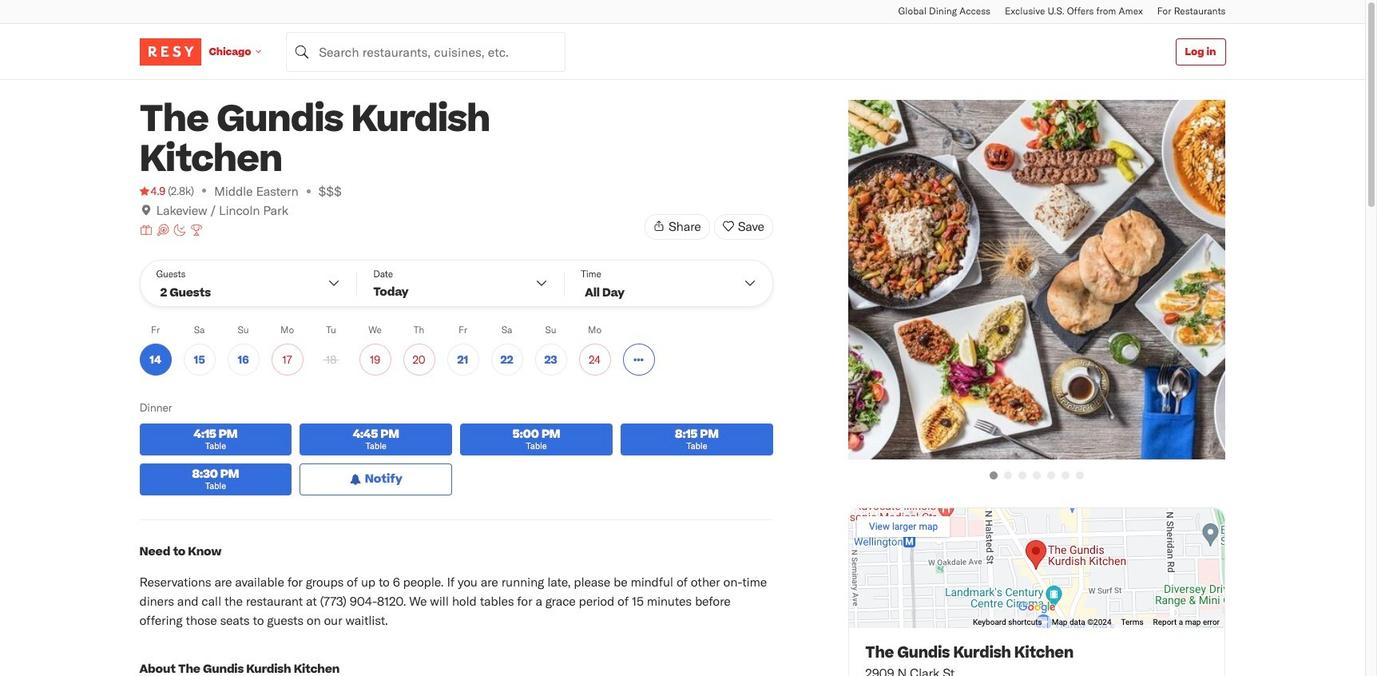 Task type: locate. For each thing, give the bounding box(es) containing it.
None field
[[286, 32, 566, 72]]



Task type: describe. For each thing, give the bounding box(es) containing it.
4.9 out of 5 stars image
[[139, 183, 165, 199]]

Search restaurants, cuisines, etc. text field
[[286, 32, 566, 72]]



Task type: vqa. For each thing, say whether or not it's contained in the screenshot.
4.3 OUT OF 5 STARS image in the top of the page
no



